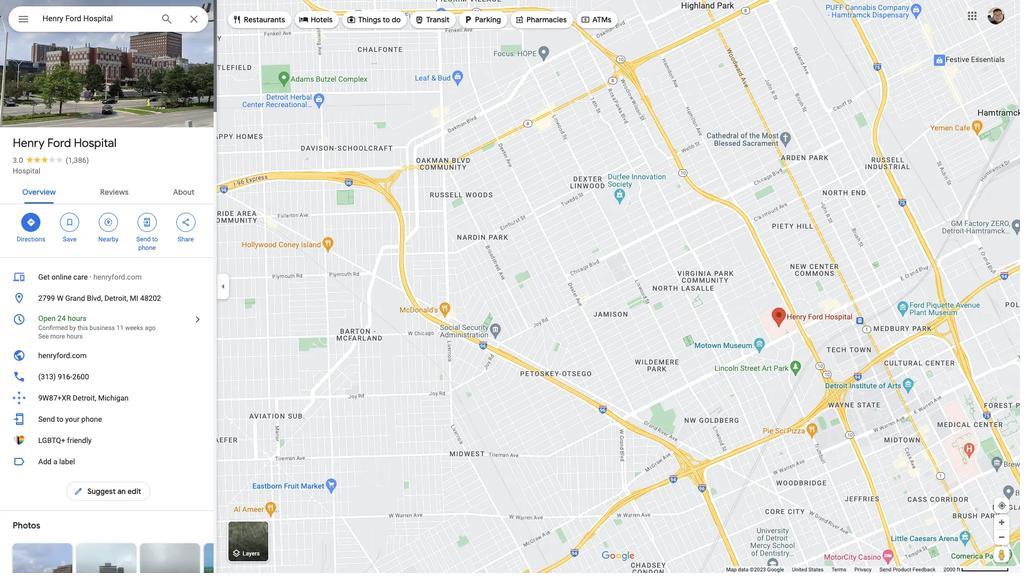 Task type: describe. For each thing, give the bounding box(es) containing it.
privacy button
[[855, 567, 872, 574]]

photos
[[44, 105, 70, 115]]

states
[[809, 568, 824, 573]]

ford
[[47, 136, 71, 151]]

 restaurants
[[232, 14, 285, 25]]

 button
[[9, 6, 38, 34]]


[[74, 486, 83, 498]]

get online care · henryford.com
[[38, 273, 142, 282]]

overview button
[[14, 179, 64, 204]]

videos image
[[140, 544, 200, 574]]

hotels
[[311, 15, 333, 24]]

to inside  things to do
[[383, 15, 390, 24]]

11
[[117, 325, 124, 332]]

mi
[[130, 294, 138, 303]]

 search field
[[9, 6, 208, 34]]

get
[[38, 273, 50, 282]]

(313) 916-2600 button
[[0, 367, 217, 388]]

w
[[57, 294, 63, 303]]

directions
[[17, 236, 45, 243]]

share
[[178, 236, 194, 243]]

more
[[50, 333, 65, 341]]

ft
[[957, 568, 960, 573]]

google
[[767, 568, 784, 573]]

9w87+xr
[[38, 394, 71, 403]]

google account: ben chafik  
(ben.chafik@adept.ai) image
[[988, 7, 1005, 24]]

1,386 reviews element
[[66, 156, 89, 165]]

(1,386)
[[66, 156, 89, 165]]


[[142, 217, 152, 228]]

by
[[69, 325, 76, 332]]

2799 w grand blvd, detroit, mi 48202 button
[[0, 288, 217, 309]]

send for send product feedback
[[880, 568, 892, 573]]

henry
[[13, 136, 45, 151]]

send for send to your phone
[[38, 416, 55, 424]]

things
[[358, 15, 381, 24]]

2000 ft button
[[944, 568, 1009, 573]]

suggest
[[87, 487, 116, 497]]

reviews button
[[92, 179, 137, 204]]

feedback
[[913, 568, 936, 573]]

care
[[73, 273, 88, 282]]

2000 ft
[[944, 568, 960, 573]]

show street view coverage image
[[994, 547, 1010, 563]]

2799
[[38, 294, 55, 303]]

3.0 stars image
[[23, 156, 66, 163]]

pharmacies
[[527, 15, 567, 24]]

label
[[59, 458, 75, 467]]

24
[[57, 315, 66, 323]]

to for send to your phone
[[57, 416, 63, 424]]

parking
[[475, 15, 501, 24]]

(313) 916-2600
[[38, 373, 89, 382]]

terms button
[[832, 567, 847, 574]]

privacy
[[855, 568, 872, 573]]

henryford.com link
[[0, 345, 217, 367]]

your
[[65, 416, 80, 424]]

hospital button
[[13, 166, 40, 176]]


[[299, 14, 309, 25]]


[[104, 217, 113, 228]]

edit
[[127, 487, 141, 497]]

 pharmacies
[[515, 14, 567, 25]]

grand
[[65, 294, 85, 303]]

to for send to phone
[[152, 236, 158, 243]]

0 horizontal spatial henryford.com
[[38, 352, 87, 360]]

this
[[78, 325, 88, 332]]

send product feedback button
[[880, 567, 936, 574]]

0 horizontal spatial detroit,
[[73, 394, 96, 403]]

 parking
[[463, 14, 501, 25]]

lgbtq+ friendly
[[38, 437, 92, 445]]


[[463, 14, 473, 25]]

2000
[[944, 568, 956, 573]]

open
[[38, 315, 56, 323]]


[[232, 14, 242, 25]]

collapse side panel image
[[217, 281, 229, 293]]

0 vertical spatial hours
[[68, 315, 86, 323]]



Task type: vqa. For each thing, say whether or not it's contained in the screenshot.
friendly
yes



Task type: locate. For each thing, give the bounding box(es) containing it.
1 horizontal spatial phone
[[138, 244, 156, 252]]

online
[[52, 273, 72, 282]]

zoom out image
[[998, 534, 1006, 542]]

send
[[136, 236, 151, 243], [38, 416, 55, 424], [880, 568, 892, 573]]

detroit, down 2600
[[73, 394, 96, 403]]

9w87+xr detroit, michigan
[[38, 394, 129, 403]]

Henry Ford Hospital field
[[9, 6, 208, 32]]

send to phone
[[136, 236, 158, 252]]

to left do
[[383, 15, 390, 24]]

1 horizontal spatial to
[[152, 236, 158, 243]]

phone inside button
[[81, 416, 102, 424]]

henryford.com down more
[[38, 352, 87, 360]]

phone
[[138, 244, 156, 252], [81, 416, 102, 424]]

0 vertical spatial to
[[383, 15, 390, 24]]

send to your phone
[[38, 416, 102, 424]]

michigan
[[98, 394, 129, 403]]

building image
[[204, 544, 264, 574]]

phone right your
[[81, 416, 102, 424]]

add a label button
[[0, 452, 217, 473]]

·
[[90, 273, 91, 282]]

atms
[[592, 15, 612, 24]]

an
[[117, 487, 126, 497]]

about
[[173, 188, 195, 197]]

data
[[738, 568, 749, 573]]

hours up by
[[68, 315, 86, 323]]

0 horizontal spatial send
[[38, 416, 55, 424]]

save
[[63, 236, 77, 243]]

restaurants
[[244, 15, 285, 24]]

(313)
[[38, 373, 56, 382]]

henryford.com up 2799 w grand blvd, detroit, mi 48202 button
[[93, 273, 142, 282]]

0 vertical spatial hospital
[[74, 136, 117, 151]]

1 vertical spatial henryford.com
[[38, 352, 87, 360]]

see
[[38, 333, 49, 341]]

google maps element
[[0, 0, 1020, 574]]

send up lgbtq+
[[38, 416, 55, 424]]

phone inside send to phone
[[138, 244, 156, 252]]


[[17, 12, 30, 27]]

weeks
[[125, 325, 143, 332]]


[[415, 14, 424, 25]]

all image
[[13, 544, 72, 574]]

1 vertical spatial hospital
[[13, 167, 40, 175]]

zoom in image
[[998, 519, 1006, 527]]

business
[[90, 325, 115, 332]]

3.0
[[13, 156, 23, 165]]

send down the 
[[136, 236, 151, 243]]

blvd,
[[87, 294, 103, 303]]

 hotels
[[299, 14, 333, 25]]

to inside send to phone
[[152, 236, 158, 243]]

0 horizontal spatial phone
[[81, 416, 102, 424]]

2 vertical spatial send
[[880, 568, 892, 573]]

 transit
[[415, 14, 450, 25]]

to left share on the top of the page
[[152, 236, 158, 243]]

send left product
[[880, 568, 892, 573]]

0 horizontal spatial hospital
[[13, 167, 40, 175]]

photo of henry ford hospital image
[[0, 0, 217, 145]]

hours
[[68, 315, 86, 323], [67, 333, 83, 341]]

2 vertical spatial to
[[57, 416, 63, 424]]

footer inside google maps "element"
[[726, 567, 944, 574]]

9w87+xr detroit, michigan button
[[0, 388, 217, 409]]

united
[[792, 568, 807, 573]]

add
[[38, 458, 52, 467]]

to inside button
[[57, 416, 63, 424]]

48202
[[140, 294, 161, 303]]

none field inside henry ford hospital field
[[43, 12, 152, 25]]

hospital up (1,386)
[[74, 136, 117, 151]]

2 horizontal spatial send
[[880, 568, 892, 573]]

confirmed
[[38, 325, 68, 332]]

1 horizontal spatial detroit,
[[104, 294, 128, 303]]

ago
[[145, 325, 156, 332]]

0 vertical spatial phone
[[138, 244, 156, 252]]

transit
[[426, 15, 450, 24]]

overview
[[22, 188, 56, 197]]

terms
[[832, 568, 847, 573]]

footer containing map data ©2023 google
[[726, 567, 944, 574]]

product
[[893, 568, 911, 573]]

detroit, left mi
[[104, 294, 128, 303]]


[[515, 14, 524, 25]]

395 photos button
[[8, 101, 74, 120]]

395 photos
[[27, 105, 70, 115]]

916-
[[58, 373, 72, 382]]

friendly
[[67, 437, 92, 445]]

send for send to phone
[[136, 236, 151, 243]]

send to your phone button
[[0, 409, 217, 430]]


[[581, 14, 590, 25]]

1 horizontal spatial send
[[136, 236, 151, 243]]

tab list containing overview
[[0, 179, 217, 204]]

0 vertical spatial detroit,
[[104, 294, 128, 303]]

0 vertical spatial send
[[136, 236, 151, 243]]

1 vertical spatial send
[[38, 416, 55, 424]]

2 horizontal spatial to
[[383, 15, 390, 24]]

map data ©2023 google
[[726, 568, 784, 573]]

2799 w grand blvd, detroit, mi 48202
[[38, 294, 161, 303]]

tab list inside henry ford hospital main content
[[0, 179, 217, 204]]

1 vertical spatial hours
[[67, 333, 83, 341]]

nearby
[[98, 236, 118, 243]]

1 vertical spatial detroit,
[[73, 394, 96, 403]]

0 horizontal spatial to
[[57, 416, 63, 424]]

show your location image
[[997, 502, 1007, 511]]

hospital
[[74, 136, 117, 151], [13, 167, 40, 175]]


[[65, 217, 74, 228]]

map
[[726, 568, 737, 573]]

layers
[[243, 551, 260, 558]]

latest · 21 days ago image
[[77, 544, 136, 574]]

©2023
[[750, 568, 766, 573]]

0 vertical spatial henryford.com
[[93, 273, 142, 282]]

united states button
[[792, 567, 824, 574]]

1 horizontal spatial hospital
[[74, 136, 117, 151]]

hours down by
[[67, 333, 83, 341]]

 suggest an edit
[[74, 486, 141, 498]]

footer
[[726, 567, 944, 574]]

a
[[53, 458, 57, 467]]

henry ford hospital main content
[[0, 0, 391, 574]]

about button
[[165, 179, 203, 204]]

None field
[[43, 12, 152, 25]]


[[181, 217, 191, 228]]

1 vertical spatial to
[[152, 236, 158, 243]]

 atms
[[581, 14, 612, 25]]


[[26, 217, 36, 228]]

phone down the 
[[138, 244, 156, 252]]

hospital down 3.0
[[13, 167, 40, 175]]

1 vertical spatial phone
[[81, 416, 102, 424]]

actions for henry ford hospital region
[[0, 205, 217, 258]]

send inside "send to your phone" button
[[38, 416, 55, 424]]

detroit,
[[104, 294, 128, 303], [73, 394, 96, 403]]

send inside "send product feedback" button
[[880, 568, 892, 573]]

to left your
[[57, 416, 63, 424]]

395
[[27, 105, 41, 115]]

send product feedback
[[880, 568, 936, 573]]

information for henry ford hospital region
[[0, 267, 217, 452]]

1 horizontal spatial henryford.com
[[93, 273, 142, 282]]

united states
[[792, 568, 824, 573]]

send inside send to phone
[[136, 236, 151, 243]]

tab list
[[0, 179, 217, 204]]



